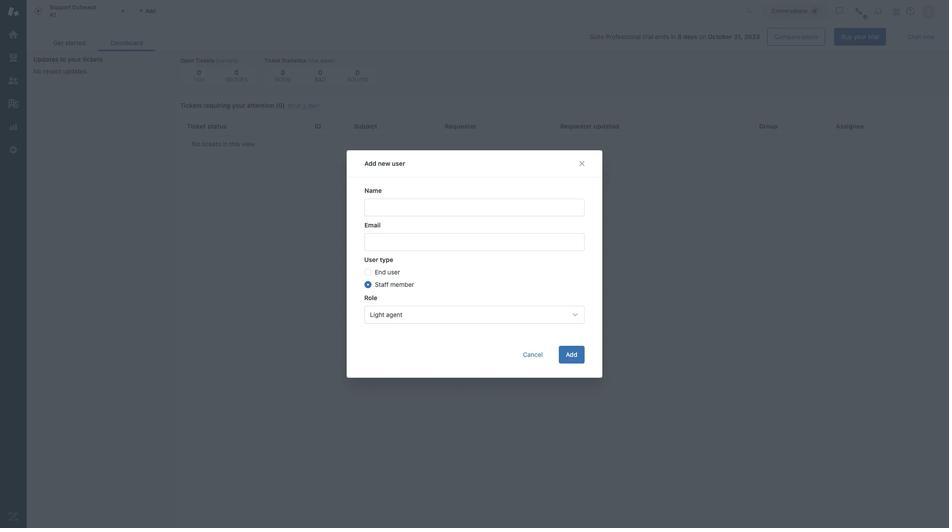Task type: describe. For each thing, give the bounding box(es) containing it.
week)
[[321, 57, 336, 64]]

0 solved
[[347, 68, 368, 83]]

user type
[[365, 256, 394, 264]]

close modal image
[[579, 160, 586, 167]]

open
[[180, 57, 194, 64]]

name
[[365, 187, 382, 194]]

tabs tab list
[[27, 0, 737, 22]]

your inside buy your trial button
[[854, 33, 867, 40]]

0 for 0 you
[[197, 68, 201, 76]]

requester for requester updated
[[560, 122, 592, 130]]

0 vertical spatial tickets
[[196, 57, 215, 64]]

reporting image
[[8, 121, 19, 133]]

user
[[365, 256, 379, 264]]

staff
[[375, 281, 389, 289]]

outreach
[[72, 4, 97, 11]]

updates.
[[63, 67, 88, 75]]

close image
[[119, 7, 127, 16]]

get started
[[53, 39, 86, 47]]

add new user dialog
[[347, 151, 603, 378]]

tab list containing get started
[[41, 35, 156, 51]]

compare plans button
[[767, 28, 826, 46]]

type
[[380, 256, 394, 264]]

tickets requiring your attention ( 0 ) what is this?
[[180, 102, 320, 109]]

support outreach #2
[[50, 4, 97, 18]]

now
[[923, 33, 935, 40]]

ticket for ticket statistics (this week)
[[264, 57, 280, 64]]

0 horizontal spatial in
[[223, 140, 228, 148]]

end
[[375, 269, 386, 276]]

Email field
[[365, 234, 585, 251]]

subject
[[354, 122, 378, 130]]

organizations image
[[8, 98, 19, 110]]

chat now button
[[901, 28, 942, 46]]

0 for 0 bad
[[318, 68, 323, 76]]

you
[[193, 76, 205, 83]]

suite
[[590, 33, 604, 40]]

0 vertical spatial in
[[671, 33, 676, 40]]

cancel
[[523, 351, 543, 359]]

what
[[288, 103, 301, 109]]

cancel button
[[516, 346, 550, 364]]

light
[[370, 311, 385, 319]]

dashboard
[[111, 39, 143, 47]]

0 for 0 solved
[[356, 68, 360, 76]]

group
[[759, 122, 778, 130]]

new
[[378, 160, 390, 167]]

conversations
[[772, 7, 808, 14]]

8
[[678, 33, 682, 40]]

no inside grid
[[192, 140, 200, 148]]

suite professional trial ends in 8 days on october 31, 2023
[[590, 33, 760, 40]]

chat now
[[908, 33, 935, 40]]

2023
[[744, 33, 760, 40]]

0 good
[[275, 68, 291, 83]]

days
[[683, 33, 698, 40]]

add new user
[[365, 160, 405, 167]]

get
[[53, 39, 64, 47]]

0 left what
[[278, 102, 282, 109]]

31,
[[734, 33, 743, 40]]

professional
[[606, 33, 641, 40]]

plans
[[803, 33, 818, 40]]

add for add new user
[[365, 160, 377, 167]]

requester updated
[[560, 122, 619, 130]]

ticket statistics (this week)
[[264, 57, 336, 64]]

0 vertical spatial user
[[392, 160, 405, 167]]

statistics
[[282, 57, 306, 64]]

tickets inside updates to your tickets no recent updates.
[[83, 56, 103, 63]]

good
[[275, 76, 291, 83]]

light agent
[[370, 311, 403, 319]]

no tickets in this view
[[192, 140, 255, 148]]

compare
[[775, 33, 801, 40]]

id
[[315, 122, 321, 130]]

conversations button
[[762, 4, 828, 18]]

buy your trial button
[[834, 28, 886, 46]]

)
[[282, 102, 285, 109]]



Task type: vqa. For each thing, say whether or not it's contained in the screenshot.
customers image
yes



Task type: locate. For each thing, give the bounding box(es) containing it.
0 horizontal spatial no
[[33, 67, 41, 75]]

1 horizontal spatial tickets
[[202, 140, 221, 148]]

1 horizontal spatial trial
[[868, 33, 879, 40]]

your right requiring
[[232, 102, 246, 109]]

0 down (current)
[[234, 68, 239, 76]]

(current)
[[216, 57, 238, 64]]

0 for 0 groups
[[234, 68, 239, 76]]

1 trial from the left
[[643, 33, 654, 40]]

no inside updates to your tickets no recent updates.
[[33, 67, 41, 75]]

0 vertical spatial add
[[365, 160, 377, 167]]

1 vertical spatial user
[[388, 269, 400, 276]]

1 horizontal spatial requester
[[560, 122, 592, 130]]

1 vertical spatial ticket
[[187, 122, 206, 130]]

your right to
[[68, 56, 81, 63]]

requester
[[445, 122, 477, 130], [560, 122, 592, 130]]

1 horizontal spatial in
[[671, 33, 676, 40]]

groups
[[225, 76, 248, 83]]

this?
[[308, 103, 320, 109]]

buy your trial
[[842, 33, 879, 40]]

views image
[[8, 52, 19, 63]]

#2
[[50, 11, 56, 18]]

ticket
[[264, 57, 280, 64], [187, 122, 206, 130]]

ticket inside grid
[[187, 122, 206, 130]]

assignee
[[836, 122, 864, 130]]

member
[[391, 281, 414, 289]]

customers image
[[8, 75, 19, 87]]

staff member
[[375, 281, 414, 289]]

recent
[[43, 67, 61, 75]]

0 horizontal spatial requester
[[445, 122, 477, 130]]

open tickets (current)
[[180, 57, 238, 64]]

(this
[[308, 57, 319, 64]]

tickets up the 0 you
[[196, 57, 215, 64]]

tab list
[[41, 35, 156, 51]]

updates
[[33, 56, 59, 63]]

on
[[699, 33, 706, 40]]

in
[[671, 33, 676, 40], [223, 140, 228, 148]]

0 horizontal spatial tickets
[[83, 56, 103, 63]]

0 horizontal spatial add
[[365, 160, 377, 167]]

0 down (this
[[318, 68, 323, 76]]

this
[[230, 140, 240, 148]]

tickets
[[196, 57, 215, 64], [180, 102, 202, 109]]

buy
[[842, 33, 852, 40]]

trial for professional
[[643, 33, 654, 40]]

user
[[392, 160, 405, 167], [388, 269, 400, 276]]

end user
[[375, 269, 400, 276]]

tickets
[[83, 56, 103, 63], [202, 140, 221, 148]]

0 down the open tickets (current)
[[197, 68, 201, 76]]

0
[[197, 68, 201, 76], [234, 68, 239, 76], [281, 68, 285, 76], [318, 68, 323, 76], [356, 68, 360, 76], [278, 102, 282, 109]]

1 vertical spatial tickets
[[180, 102, 202, 109]]

main element
[[0, 0, 27, 529]]

view
[[242, 140, 255, 148]]

0 down statistics
[[281, 68, 285, 76]]

is
[[302, 103, 307, 109]]

0 for 0 good
[[281, 68, 285, 76]]

ticket status
[[187, 122, 227, 130]]

get started tab
[[41, 35, 98, 51]]

tickets down ticket status
[[202, 140, 221, 148]]

0 inside the 0 you
[[197, 68, 201, 76]]

ticket up '0 good'
[[264, 57, 280, 64]]

your for tickets requiring your attention
[[232, 102, 246, 109]]

0 vertical spatial ticket
[[264, 57, 280, 64]]

support
[[50, 4, 71, 11]]

agent
[[386, 311, 403, 319]]

add for add
[[566, 351, 578, 359]]

zendesk products image
[[893, 9, 900, 15]]

bad
[[315, 76, 326, 83]]

1 horizontal spatial add
[[566, 351, 578, 359]]

trial left ends
[[643, 33, 654, 40]]

in left this
[[223, 140, 228, 148]]

2 vertical spatial your
[[232, 102, 246, 109]]

1 vertical spatial in
[[223, 140, 228, 148]]

status
[[208, 122, 227, 130]]

1 horizontal spatial ticket
[[264, 57, 280, 64]]

role
[[365, 294, 378, 302]]

trial for your
[[868, 33, 879, 40]]

light agent button
[[365, 306, 585, 324]]

your
[[854, 33, 867, 40], [68, 56, 81, 63], [232, 102, 246, 109]]

zendesk support image
[[8, 6, 19, 17]]

2 horizontal spatial your
[[854, 33, 867, 40]]

0 right 0 bad in the left top of the page
[[356, 68, 360, 76]]

your inside updates to your tickets no recent updates.
[[68, 56, 81, 63]]

1 horizontal spatial your
[[232, 102, 246, 109]]

0 inside 0 solved
[[356, 68, 360, 76]]

2 requester from the left
[[560, 122, 592, 130]]

section containing suite professional trial ends in
[[163, 28, 886, 46]]

1 vertical spatial your
[[68, 56, 81, 63]]

admin image
[[8, 144, 19, 156]]

zendesk image
[[8, 512, 19, 523]]

add inside button
[[566, 351, 578, 359]]

October 31, 2023 text field
[[708, 33, 760, 40]]

no
[[33, 67, 41, 75], [192, 140, 200, 148]]

grid
[[174, 118, 949, 529]]

tickets left requiring
[[180, 102, 202, 109]]

0 horizontal spatial trial
[[643, 33, 654, 40]]

compare plans
[[775, 33, 818, 40]]

started
[[65, 39, 86, 47]]

ends
[[655, 33, 669, 40]]

0 groups
[[225, 68, 248, 83]]

tab
[[27, 0, 133, 22]]

1 vertical spatial tickets
[[202, 140, 221, 148]]

2 trial from the left
[[868, 33, 879, 40]]

trial
[[643, 33, 654, 40], [868, 33, 879, 40]]

requester for requester
[[445, 122, 477, 130]]

0 bad
[[315, 68, 326, 83]]

1 horizontal spatial no
[[192, 140, 200, 148]]

trial inside button
[[868, 33, 879, 40]]

ticket left status
[[187, 122, 206, 130]]

your right buy
[[854, 33, 867, 40]]

1 requester from the left
[[445, 122, 477, 130]]

requiring
[[204, 102, 231, 109]]

to
[[60, 56, 66, 63]]

trial right buy
[[868, 33, 879, 40]]

tickets inside grid
[[202, 140, 221, 148]]

1 vertical spatial no
[[192, 140, 200, 148]]

tickets up updates.
[[83, 56, 103, 63]]

chat
[[908, 33, 922, 40]]

get started image
[[8, 29, 19, 40]]

in left 8
[[671, 33, 676, 40]]

email
[[365, 222, 381, 229]]

get help image
[[907, 7, 915, 15]]

0 inside 0 bad
[[318, 68, 323, 76]]

0 horizontal spatial your
[[68, 56, 81, 63]]

0 vertical spatial no
[[33, 67, 41, 75]]

updates to your tickets no recent updates.
[[33, 56, 103, 75]]

solved
[[347, 76, 368, 83]]

(
[[276, 102, 278, 109]]

no down ticket status
[[192, 140, 200, 148]]

0 vertical spatial tickets
[[83, 56, 103, 63]]

updated
[[594, 122, 619, 130]]

0 inside 0 groups
[[234, 68, 239, 76]]

Name field
[[365, 199, 585, 217]]

add left new
[[365, 160, 377, 167]]

0 you
[[193, 68, 205, 83]]

grid containing ticket status
[[174, 118, 949, 529]]

1 vertical spatial add
[[566, 351, 578, 359]]

your for updates to your tickets
[[68, 56, 81, 63]]

0 horizontal spatial ticket
[[187, 122, 206, 130]]

no down updates
[[33, 67, 41, 75]]

october
[[708, 33, 732, 40]]

0 vertical spatial your
[[854, 33, 867, 40]]

0 inside '0 good'
[[281, 68, 285, 76]]

attention
[[247, 102, 274, 109]]

section
[[163, 28, 886, 46]]

add button
[[559, 346, 585, 364]]

tab containing support outreach
[[27, 0, 133, 22]]

user right new
[[392, 160, 405, 167]]

ticket for ticket status
[[187, 122, 206, 130]]

add right cancel
[[566, 351, 578, 359]]

user up staff member
[[388, 269, 400, 276]]



